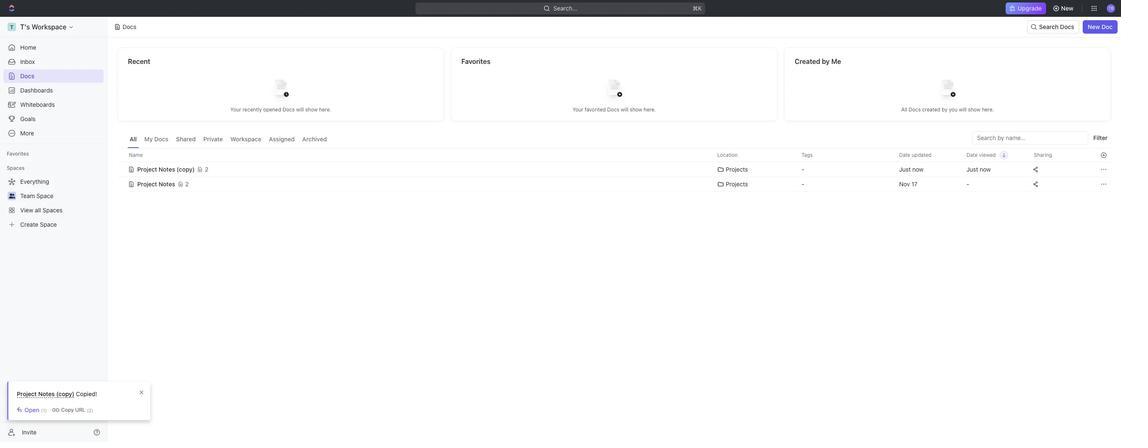 Task type: describe. For each thing, give the bounding box(es) containing it.
date for date updated
[[899, 152, 910, 158]]

date updated button
[[894, 149, 937, 162]]

date updated
[[899, 152, 932, 158]]

home
[[20, 44, 36, 51]]

doc
[[1102, 23, 1113, 30]]

dashboards
[[20, 87, 53, 94]]

created by me
[[795, 58, 841, 65]]

nov 17
[[899, 181, 918, 188]]

t's workspace
[[20, 23, 67, 31]]

2 for project notes (copy)
[[205, 166, 208, 173]]

all docs created by you will show here.
[[901, 106, 994, 113]]

17
[[912, 181, 918, 188]]

open
[[24, 407, 39, 414]]

docs right my at the top left of the page
[[154, 136, 168, 143]]

tab list containing all
[[128, 131, 329, 148]]

no created by me docs image
[[931, 73, 965, 106]]

1 will from the left
[[296, 106, 304, 113]]

new doc button
[[1083, 20, 1118, 34]]

home link
[[3, 41, 104, 54]]

dashboards link
[[3, 84, 104, 97]]

favorites button
[[3, 149, 32, 159]]

goals link
[[3, 112, 104, 126]]

row containing project notes (copy)
[[117, 161, 1111, 178]]

projects for just
[[726, 166, 748, 173]]

more button
[[3, 127, 104, 140]]

more
[[20, 130, 34, 137]]

team space
[[20, 192, 53, 200]]

all
[[35, 207, 41, 214]]

docs up recent
[[123, 23, 136, 30]]

spaces inside tree
[[43, 207, 63, 214]]

workspace button
[[228, 131, 264, 148]]

docs right search
[[1060, 23, 1074, 30]]

- for just
[[802, 166, 804, 173]]

upgrade
[[1018, 5, 1042, 12]]

open (1)
[[24, 407, 47, 414]]

me
[[831, 58, 841, 65]]

copy url (2)
[[61, 407, 93, 413]]

(1)
[[41, 408, 47, 413]]

url
[[75, 407, 85, 413]]

tags
[[802, 152, 813, 158]]

updated
[[912, 152, 932, 158]]

view all spaces link
[[3, 204, 102, 217]]

created
[[795, 58, 820, 65]]

docs right opened
[[283, 106, 295, 113]]

inbox
[[20, 58, 35, 65]]

everything
[[20, 178, 49, 185]]

docs left created
[[909, 106, 921, 113]]

nov
[[899, 181, 910, 188]]

copy
[[61, 407, 74, 413]]

create space link
[[3, 218, 102, 232]]

2 here. from the left
[[644, 106, 656, 113]]

favorited
[[585, 106, 606, 113]]

(copy) for project notes (copy) copied!
[[56, 391, 74, 398]]

your for favorites
[[573, 106, 583, 113]]

new for new
[[1061, 5, 1074, 12]]

assigned
[[269, 136, 295, 143]]

2 show from the left
[[630, 106, 642, 113]]

2 just from the left
[[967, 166, 978, 173]]

no favorited docs image
[[597, 73, 631, 106]]

search...
[[554, 5, 578, 12]]

team space link
[[20, 189, 102, 203]]

t
[[10, 24, 13, 30]]

favorites inside button
[[7, 151, 29, 157]]

filter button
[[1090, 131, 1111, 145]]

1 here. from the left
[[319, 106, 331, 113]]

view all spaces
[[20, 207, 63, 214]]

date viewed
[[967, 152, 996, 158]]

whiteboards link
[[3, 98, 104, 112]]

location
[[717, 152, 738, 158]]

archived button
[[300, 131, 329, 148]]

0 vertical spatial by
[[822, 58, 830, 65]]

new doc
[[1088, 23, 1113, 30]]

goals
[[20, 115, 36, 123]]

my docs
[[144, 136, 168, 143]]

1 vertical spatial by
[[942, 106, 948, 113]]

create
[[20, 221, 38, 228]]

your favorited docs will show here.
[[573, 106, 656, 113]]

copied!
[[76, 391, 97, 398]]

project for project notes (copy)
[[137, 166, 157, 173]]

assigned button
[[267, 131, 297, 148]]

viewed
[[979, 152, 996, 158]]

(2)
[[87, 408, 93, 413]]

workspace inside button
[[230, 136, 261, 143]]

invite
[[22, 429, 37, 436]]

filter
[[1094, 134, 1108, 141]]

my
[[144, 136, 153, 143]]

all for all docs created by you will show here.
[[901, 106, 907, 113]]

2 vertical spatial project
[[17, 391, 37, 398]]

docs right favorited
[[607, 106, 619, 113]]

no recent docs image
[[264, 73, 298, 106]]

whiteboards
[[20, 101, 55, 108]]

create space
[[20, 221, 57, 228]]

my docs button
[[142, 131, 171, 148]]

notes for project notes
[[159, 181, 175, 188]]

shared button
[[174, 131, 198, 148]]

project for project notes
[[137, 181, 157, 188]]

upgrade link
[[1006, 3, 1046, 14]]

new for new doc
[[1088, 23, 1100, 30]]

2 just now from the left
[[967, 166, 991, 173]]



Task type: locate. For each thing, give the bounding box(es) containing it.
date for date viewed
[[967, 152, 978, 158]]

1 horizontal spatial your
[[573, 106, 583, 113]]

0 horizontal spatial workspace
[[32, 23, 67, 31]]

2 horizontal spatial here.
[[982, 106, 994, 113]]

1 horizontal spatial all
[[901, 106, 907, 113]]

1 horizontal spatial 2
[[205, 166, 208, 173]]

0 horizontal spatial by
[[822, 58, 830, 65]]

date left updated
[[899, 152, 910, 158]]

1 horizontal spatial favorites
[[461, 58, 491, 65]]

here. right you
[[982, 106, 994, 113]]

private
[[203, 136, 223, 143]]

by left me
[[822, 58, 830, 65]]

1 vertical spatial notes
[[159, 181, 175, 188]]

archived
[[302, 136, 327, 143]]

just now
[[899, 166, 924, 173], [967, 166, 991, 173]]

0 vertical spatial space
[[36, 192, 53, 200]]

2 will from the left
[[621, 106, 629, 113]]

project notes (copy)
[[137, 166, 195, 173]]

you
[[949, 106, 958, 113]]

show right you
[[968, 106, 981, 113]]

(copy)
[[177, 166, 195, 173], [56, 391, 74, 398]]

projects
[[726, 166, 748, 173], [726, 181, 748, 188]]

date inside date updated button
[[899, 152, 910, 158]]

0 horizontal spatial new
[[1061, 5, 1074, 12]]

your for recent
[[230, 106, 241, 113]]

(copy) for project notes (copy)
[[177, 166, 195, 173]]

1 your from the left
[[230, 106, 241, 113]]

tab list
[[128, 131, 329, 148]]

project
[[137, 166, 157, 173], [137, 181, 157, 188], [17, 391, 37, 398]]

inbox link
[[3, 55, 104, 69]]

project notes
[[137, 181, 175, 188]]

docs link
[[3, 69, 104, 83]]

1 horizontal spatial workspace
[[230, 136, 261, 143]]

0 vertical spatial all
[[901, 106, 907, 113]]

0 horizontal spatial here.
[[319, 106, 331, 113]]

1 horizontal spatial spaces
[[43, 207, 63, 214]]

new left doc at right
[[1088, 23, 1100, 30]]

0 horizontal spatial show
[[305, 106, 318, 113]]

docs inside sidebar navigation
[[20, 72, 34, 80]]

new button
[[1049, 2, 1079, 15]]

date viewed button
[[962, 149, 1009, 162]]

all
[[901, 106, 907, 113], [130, 136, 137, 143]]

0 vertical spatial projects
[[726, 166, 748, 173]]

workspace down recently
[[230, 136, 261, 143]]

2 your from the left
[[573, 106, 583, 113]]

view
[[20, 207, 33, 214]]

projects for nov
[[726, 181, 748, 188]]

user group image
[[9, 194, 15, 199]]

filter button
[[1090, 131, 1111, 145]]

1 horizontal spatial by
[[942, 106, 948, 113]]

notes up project notes
[[159, 166, 175, 173]]

space up view all spaces in the left of the page
[[36, 192, 53, 200]]

search docs
[[1039, 23, 1074, 30]]

table
[[117, 148, 1111, 193]]

all button
[[128, 131, 139, 148]]

2 for project notes
[[185, 181, 189, 188]]

space for team space
[[36, 192, 53, 200]]

space down the view all spaces link
[[40, 221, 57, 228]]

date
[[899, 152, 910, 158], [967, 152, 978, 158]]

tree
[[3, 175, 104, 232]]

2 horizontal spatial will
[[959, 106, 967, 113]]

your left favorited
[[573, 106, 583, 113]]

0 horizontal spatial will
[[296, 106, 304, 113]]

0 horizontal spatial favorites
[[7, 151, 29, 157]]

1 vertical spatial 2
[[185, 181, 189, 188]]

2 date from the left
[[967, 152, 978, 158]]

1 vertical spatial favorites
[[7, 151, 29, 157]]

1 horizontal spatial just
[[967, 166, 978, 173]]

Search by name... text field
[[977, 132, 1083, 144]]

will right opened
[[296, 106, 304, 113]]

0 horizontal spatial just now
[[899, 166, 924, 173]]

docs
[[123, 23, 136, 30], [1060, 23, 1074, 30], [20, 72, 34, 80], [283, 106, 295, 113], [607, 106, 619, 113], [909, 106, 921, 113], [154, 136, 168, 143]]

row containing name
[[117, 148, 1111, 162]]

0 horizontal spatial now
[[912, 166, 924, 173]]

docs down 'inbox'
[[20, 72, 34, 80]]

1 just from the left
[[899, 166, 911, 173]]

(copy) down shared "button" on the left top of page
[[177, 166, 195, 173]]

project up project notes
[[137, 166, 157, 173]]

0 horizontal spatial your
[[230, 106, 241, 113]]

0 horizontal spatial (copy)
[[56, 391, 74, 398]]

2
[[205, 166, 208, 173], [185, 181, 189, 188]]

project notes (copy) copied!
[[17, 391, 97, 398]]

row
[[117, 148, 1111, 162], [117, 161, 1111, 178], [117, 176, 1111, 193]]

0 vertical spatial workspace
[[32, 23, 67, 31]]

1 date from the left
[[899, 152, 910, 158]]

new up the search docs
[[1061, 5, 1074, 12]]

1 horizontal spatial show
[[630, 106, 642, 113]]

just up nov
[[899, 166, 911, 173]]

0 vertical spatial notes
[[159, 166, 175, 173]]

by left you
[[942, 106, 948, 113]]

your recently opened docs will show here.
[[230, 106, 331, 113]]

⌘k
[[693, 5, 702, 12]]

date left viewed
[[967, 152, 978, 158]]

name
[[129, 152, 143, 158]]

0 horizontal spatial 2
[[185, 181, 189, 188]]

all left created
[[901, 106, 907, 113]]

0 vertical spatial favorites
[[461, 58, 491, 65]]

just
[[899, 166, 911, 173], [967, 166, 978, 173]]

row containing project notes
[[117, 176, 1111, 193]]

here.
[[319, 106, 331, 113], [644, 106, 656, 113], [982, 106, 994, 113]]

just now down date updated button
[[899, 166, 924, 173]]

your left recently
[[230, 106, 241, 113]]

new inside new doc button
[[1088, 23, 1100, 30]]

t's workspace, , element
[[8, 23, 16, 31]]

(copy) up 'copy'
[[56, 391, 74, 398]]

spaces down favorites button
[[7, 165, 25, 171]]

sidebar navigation
[[0, 17, 109, 443]]

private button
[[201, 131, 225, 148]]

just now down date viewed
[[967, 166, 991, 173]]

just down date viewed
[[967, 166, 978, 173]]

0 horizontal spatial all
[[130, 136, 137, 143]]

recent
[[128, 58, 150, 65]]

spaces
[[7, 165, 25, 171], [43, 207, 63, 214]]

0 vertical spatial (copy)
[[177, 166, 195, 173]]

1 horizontal spatial now
[[980, 166, 991, 173]]

notes up (1)
[[38, 391, 55, 398]]

0 horizontal spatial date
[[899, 152, 910, 158]]

project down project notes (copy)
[[137, 181, 157, 188]]

1 vertical spatial all
[[130, 136, 137, 143]]

by
[[822, 58, 830, 65], [942, 106, 948, 113]]

- for nov
[[802, 181, 804, 188]]

0 vertical spatial project
[[137, 166, 157, 173]]

will
[[296, 106, 304, 113], [621, 106, 629, 113], [959, 106, 967, 113]]

1 horizontal spatial new
[[1088, 23, 1100, 30]]

2 down private button
[[205, 166, 208, 173]]

workspace up home link
[[32, 23, 67, 31]]

notes down project notes (copy)
[[159, 181, 175, 188]]

t's
[[20, 23, 30, 31]]

0 horizontal spatial spaces
[[7, 165, 25, 171]]

project up open
[[17, 391, 37, 398]]

1 horizontal spatial (copy)
[[177, 166, 195, 173]]

0 vertical spatial 2
[[205, 166, 208, 173]]

0 vertical spatial spaces
[[7, 165, 25, 171]]

1 vertical spatial projects
[[726, 181, 748, 188]]

1 vertical spatial (copy)
[[56, 391, 74, 398]]

notes for project notes (copy) copied!
[[38, 391, 55, 398]]

3 show from the left
[[968, 106, 981, 113]]

team
[[20, 192, 35, 200]]

1 vertical spatial spaces
[[43, 207, 63, 214]]

recently
[[243, 106, 262, 113]]

opened
[[263, 106, 281, 113]]

now down date updated button
[[912, 166, 924, 173]]

1 now from the left
[[912, 166, 924, 173]]

2 row from the top
[[117, 161, 1111, 178]]

1 projects from the top
[[726, 166, 748, 173]]

tb button
[[1104, 2, 1118, 15]]

1 horizontal spatial just now
[[967, 166, 991, 173]]

tree inside sidebar navigation
[[3, 175, 104, 232]]

all left my at the top left of the page
[[130, 136, 137, 143]]

spaces up create space link
[[43, 207, 63, 214]]

2 vertical spatial notes
[[38, 391, 55, 398]]

space
[[36, 192, 53, 200], [40, 221, 57, 228]]

notes for project notes (copy)
[[159, 166, 175, 173]]

1 vertical spatial space
[[40, 221, 57, 228]]

tb
[[1108, 6, 1114, 11]]

1 just now from the left
[[899, 166, 924, 173]]

3 here. from the left
[[982, 106, 994, 113]]

shared
[[176, 136, 196, 143]]

tree containing everything
[[3, 175, 104, 232]]

new inside new button
[[1061, 5, 1074, 12]]

your
[[230, 106, 241, 113], [573, 106, 583, 113]]

show up archived
[[305, 106, 318, 113]]

favorites
[[461, 58, 491, 65], [7, 151, 29, 157]]

will right favorited
[[621, 106, 629, 113]]

space for create space
[[40, 221, 57, 228]]

1 vertical spatial workspace
[[230, 136, 261, 143]]

0 horizontal spatial just
[[899, 166, 911, 173]]

workspace
[[32, 23, 67, 31], [230, 136, 261, 143]]

here. right "no favorited docs" image
[[644, 106, 656, 113]]

search
[[1039, 23, 1059, 30]]

notes
[[159, 166, 175, 173], [159, 181, 175, 188], [38, 391, 55, 398]]

2 now from the left
[[980, 166, 991, 173]]

0 vertical spatial new
[[1061, 5, 1074, 12]]

show right favorited
[[630, 106, 642, 113]]

show
[[305, 106, 318, 113], [630, 106, 642, 113], [968, 106, 981, 113]]

everything link
[[3, 175, 102, 189]]

1 horizontal spatial here.
[[644, 106, 656, 113]]

1 row from the top
[[117, 148, 1111, 162]]

here. up archived
[[319, 106, 331, 113]]

workspace inside sidebar navigation
[[32, 23, 67, 31]]

now down date viewed button
[[980, 166, 991, 173]]

2 projects from the top
[[726, 181, 748, 188]]

1 horizontal spatial date
[[967, 152, 978, 158]]

1 vertical spatial new
[[1088, 23, 1100, 30]]

all inside button
[[130, 136, 137, 143]]

table containing project notes (copy)
[[117, 148, 1111, 193]]

1 horizontal spatial will
[[621, 106, 629, 113]]

2 horizontal spatial show
[[968, 106, 981, 113]]

3 row from the top
[[117, 176, 1111, 193]]

all for all
[[130, 136, 137, 143]]

will right you
[[959, 106, 967, 113]]

2 down project notes (copy)
[[185, 181, 189, 188]]

3 will from the left
[[959, 106, 967, 113]]

search docs button
[[1027, 20, 1079, 34]]

created
[[922, 106, 940, 113]]

1 vertical spatial project
[[137, 181, 157, 188]]

1 show from the left
[[305, 106, 318, 113]]

sharing
[[1034, 152, 1052, 158]]

now
[[912, 166, 924, 173], [980, 166, 991, 173]]

date inside date viewed button
[[967, 152, 978, 158]]



Task type: vqa. For each thing, say whether or not it's contained in the screenshot.
View
yes



